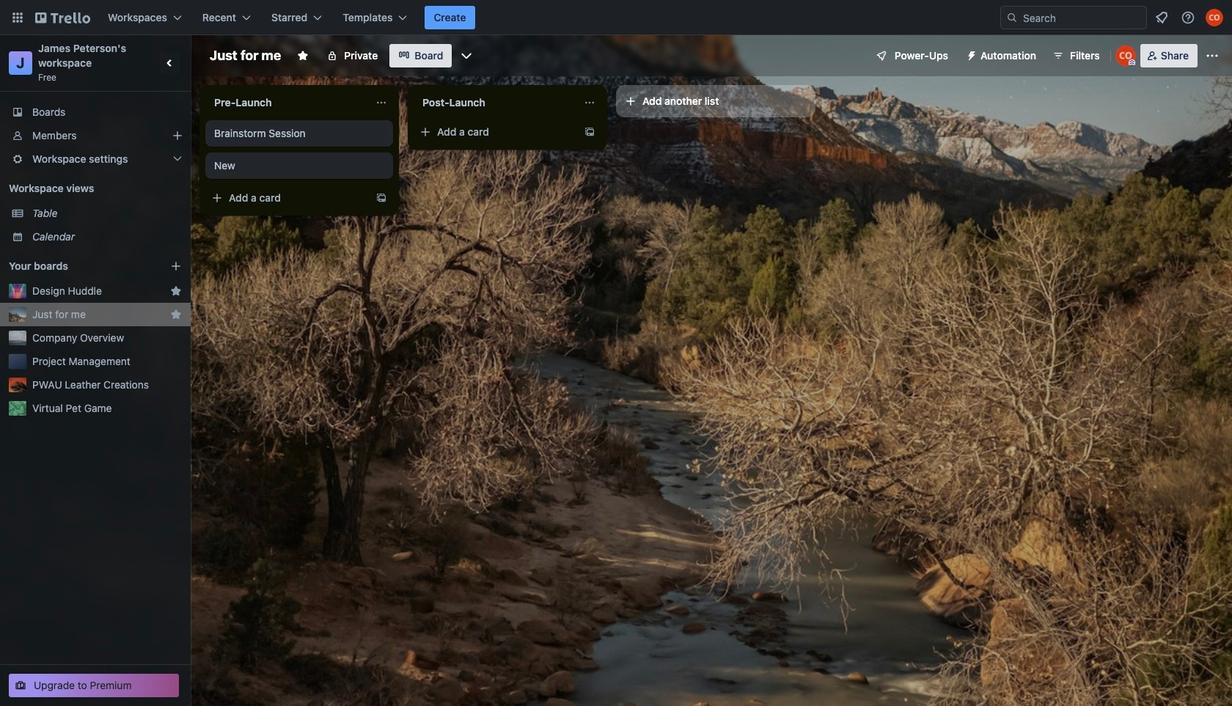 Task type: vqa. For each thing, say whether or not it's contained in the screenshot.
get
no



Task type: describe. For each thing, give the bounding box(es) containing it.
1 starred icon image from the top
[[170, 285, 182, 297]]

back to home image
[[35, 6, 90, 29]]

0 horizontal spatial christina overa (christinaovera) image
[[1115, 45, 1136, 66]]

0 notifications image
[[1153, 9, 1171, 26]]

add board image
[[170, 260, 182, 272]]

primary element
[[0, 0, 1232, 35]]

open information menu image
[[1181, 10, 1196, 25]]

workspace navigation collapse icon image
[[160, 53, 180, 73]]

star or unstar board image
[[297, 50, 309, 62]]

customize views image
[[459, 48, 474, 63]]



Task type: locate. For each thing, give the bounding box(es) containing it.
Board name text field
[[202, 44, 288, 67]]

1 vertical spatial christina overa (christinaovera) image
[[1115, 45, 1136, 66]]

starred icon image
[[170, 285, 182, 297], [170, 309, 182, 321]]

1 vertical spatial starred icon image
[[170, 309, 182, 321]]

your boards with 6 items element
[[9, 257, 148, 275]]

this member is an admin of this board. image
[[1129, 59, 1135, 66]]

1 horizontal spatial christina overa (christinaovera) image
[[1206, 9, 1223, 26]]

show menu image
[[1205, 48, 1220, 63]]

christina overa (christinaovera) image
[[1206, 9, 1223, 26], [1115, 45, 1136, 66]]

0 vertical spatial starred icon image
[[170, 285, 182, 297]]

None text field
[[205, 91, 370, 114]]

christina overa (christinaovera) image down search field
[[1115, 45, 1136, 66]]

search image
[[1006, 12, 1018, 23]]

christina overa (christinaovera) image inside primary element
[[1206, 9, 1223, 26]]

0 vertical spatial christina overa (christinaovera) image
[[1206, 9, 1223, 26]]

create from template… image
[[584, 126, 596, 138]]

create from template… image
[[376, 192, 387, 204]]

sm image
[[960, 44, 981, 65]]

2 starred icon image from the top
[[170, 309, 182, 321]]

None text field
[[414, 91, 578, 114]]

christina overa (christinaovera) image right open information menu icon
[[1206, 9, 1223, 26]]

Search field
[[1018, 7, 1146, 28]]



